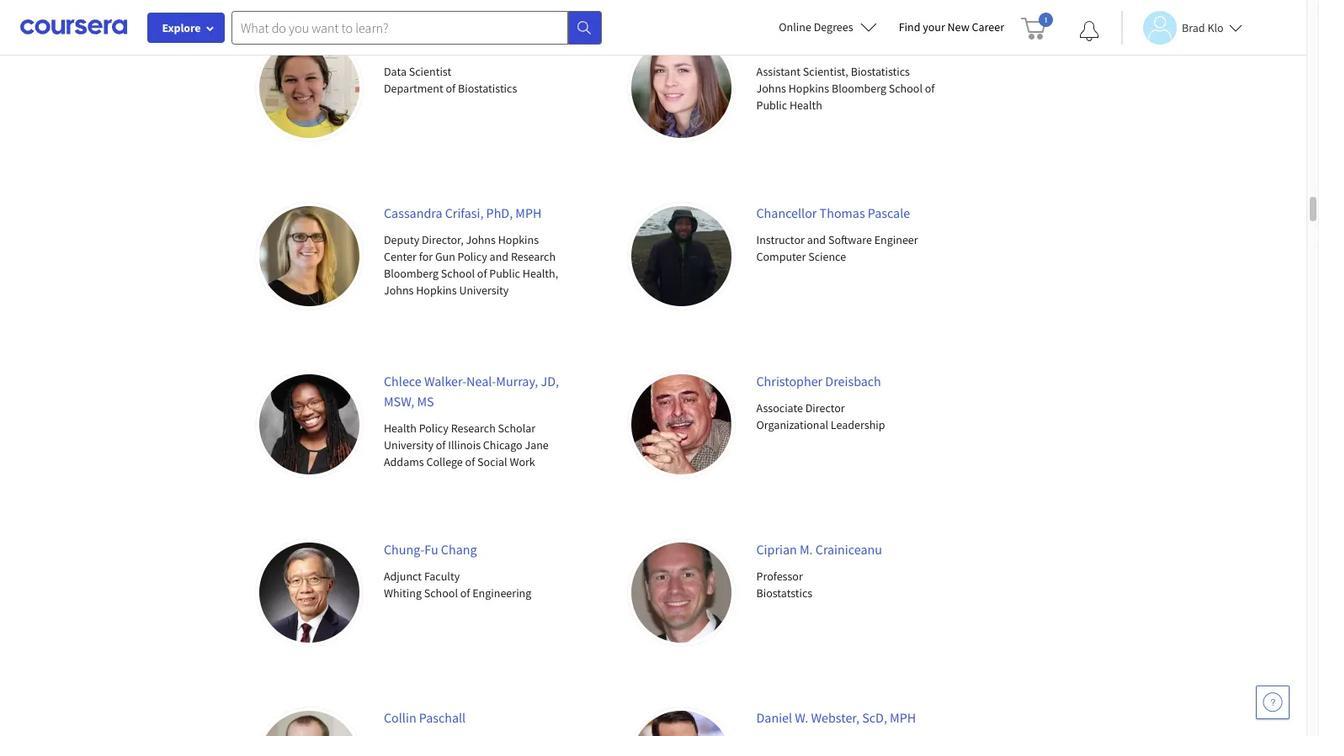 Task type: vqa. For each thing, say whether or not it's contained in the screenshot.
this to the bottom
no



Task type: locate. For each thing, give the bounding box(es) containing it.
0 horizontal spatial public
[[489, 266, 520, 281]]

career
[[972, 19, 1004, 35]]

chlece walker-neal-murray, jd, msw, ms link
[[384, 373, 559, 410]]

health policy research scholar university of illinois chicago jane addams college of social work
[[384, 421, 549, 470]]

software
[[828, 232, 872, 247]]

chung-fu chang image
[[255, 540, 363, 647]]

bloomberg
[[832, 81, 886, 96], [384, 266, 439, 281]]

0 horizontal spatial research
[[451, 421, 496, 436]]

find your new career
[[899, 19, 1004, 35]]

health
[[790, 98, 822, 113], [384, 421, 417, 436]]

leadership
[[831, 418, 885, 433]]

university down director,
[[459, 283, 509, 298]]

crainiceanu
[[816, 541, 882, 558]]

2 horizontal spatial johns
[[756, 81, 786, 96]]

policy up illinois
[[419, 421, 449, 436]]

1 vertical spatial johns
[[466, 232, 496, 247]]

professor biostatstics
[[756, 569, 813, 601]]

1 vertical spatial bloomberg
[[384, 266, 439, 281]]

1 vertical spatial policy
[[419, 421, 449, 436]]

0 vertical spatial bloomberg
[[832, 81, 886, 96]]

0 vertical spatial and
[[807, 232, 826, 247]]

johns down assistant at top right
[[756, 81, 786, 96]]

johns down crifasi,
[[466, 232, 496, 247]]

collin paschall link
[[384, 710, 466, 726]]

1 vertical spatial hopkins
[[498, 232, 539, 247]]

hopkins down phd, on the top left
[[498, 232, 539, 247]]

of down your
[[925, 81, 935, 96]]

associate director organizational leadership
[[756, 401, 885, 433]]

paschall
[[419, 710, 466, 726]]

1 vertical spatial ms
[[417, 393, 434, 410]]

1 vertical spatial research
[[451, 421, 496, 436]]

of up "college"
[[436, 438, 446, 453]]

online
[[779, 19, 811, 35]]

degrees
[[814, 19, 853, 35]]

bloomberg inside deputy director,  johns hopkins center for gun policy and research bloomberg school of public health, johns hopkins university
[[384, 266, 439, 281]]

0 vertical spatial research
[[511, 249, 556, 264]]

your
[[923, 19, 945, 35]]

0 horizontal spatial policy
[[419, 421, 449, 436]]

hopkins
[[789, 81, 829, 96], [498, 232, 539, 247], [416, 283, 457, 298]]

1 vertical spatial and
[[490, 249, 509, 264]]

m.
[[800, 541, 813, 558]]

biostatistics inside the data scientist department of biostatistics
[[458, 81, 517, 96]]

public inside deputy director,  johns hopkins center for gun policy and research bloomberg school of public health, johns hopkins university
[[489, 266, 520, 281]]

faculty
[[424, 569, 460, 584]]

bloomberg inside assistant scientist, biostatistics johns hopkins bloomberg school of public health
[[832, 81, 886, 96]]

research
[[511, 249, 556, 264], [451, 421, 496, 436]]

ms right savonen,
[[490, 36, 507, 53]]

0 vertical spatial ms
[[490, 36, 507, 53]]

addams
[[384, 455, 424, 470]]

scd,
[[862, 710, 887, 726]]

biostatistics down savonen,
[[458, 81, 517, 96]]

1 horizontal spatial policy
[[458, 249, 487, 264]]

1 horizontal spatial university
[[459, 283, 509, 298]]

cassandra crifasi, phd, mph
[[384, 205, 542, 221]]

ms right msw,
[[417, 393, 434, 410]]

0 vertical spatial school
[[889, 81, 923, 96]]

school
[[889, 81, 923, 96], [441, 266, 475, 281], [424, 586, 458, 601]]

0 horizontal spatial bloomberg
[[384, 266, 439, 281]]

hopkins down scientist,
[[789, 81, 829, 96]]

school inside adjunct faculty whiting school of engineering
[[424, 586, 458, 601]]

health down msw,
[[384, 421, 417, 436]]

whiting
[[384, 586, 422, 601]]

deputy
[[384, 232, 419, 247]]

1 horizontal spatial research
[[511, 249, 556, 264]]

1 vertical spatial mph
[[890, 710, 916, 726]]

1 vertical spatial school
[[441, 266, 475, 281]]

scientist
[[409, 64, 451, 79]]

1 horizontal spatial biostatistics
[[851, 64, 910, 79]]

0 horizontal spatial biostatistics
[[458, 81, 517, 96]]

and up the science
[[807, 232, 826, 247]]

public down assistant at top right
[[756, 98, 787, 113]]

biostatstics
[[756, 586, 813, 601]]

scientist,
[[803, 64, 848, 79]]

of left health,
[[477, 266, 487, 281]]

1 vertical spatial public
[[489, 266, 520, 281]]

adjunct
[[384, 569, 422, 584]]

university
[[459, 283, 509, 298], [384, 438, 433, 453]]

ms
[[490, 36, 507, 53], [417, 393, 434, 410]]

brad klo button
[[1121, 11, 1242, 44]]

policy
[[458, 249, 487, 264], [419, 421, 449, 436]]

carrie wright, phd image
[[628, 35, 735, 142]]

1 horizontal spatial hopkins
[[498, 232, 539, 247]]

cassandra crifasi, phd, mph link
[[384, 205, 542, 221]]

public
[[756, 98, 787, 113], [489, 266, 520, 281]]

mph right phd, on the top left
[[515, 205, 542, 221]]

0 horizontal spatial and
[[490, 249, 509, 264]]

0 horizontal spatial mph
[[515, 205, 542, 221]]

of left engineering
[[460, 586, 470, 601]]

0 vertical spatial johns
[[756, 81, 786, 96]]

health down scientist,
[[790, 98, 822, 113]]

ciprian
[[756, 541, 797, 558]]

bloomberg down center
[[384, 266, 439, 281]]

0 horizontal spatial ms
[[417, 393, 434, 410]]

1 horizontal spatial and
[[807, 232, 826, 247]]

chlece walker-neal-murray, jd, msw, ms image
[[255, 371, 363, 479]]

policy right gun
[[458, 249, 487, 264]]

ciprian m. crainiceanu image
[[628, 540, 735, 647]]

johns
[[756, 81, 786, 96], [466, 232, 496, 247], [384, 283, 414, 298]]

0 vertical spatial public
[[756, 98, 787, 113]]

illinois
[[448, 438, 481, 453]]

2 vertical spatial hopkins
[[416, 283, 457, 298]]

show notifications image
[[1079, 21, 1099, 41]]

school down find
[[889, 81, 923, 96]]

2 horizontal spatial hopkins
[[789, 81, 829, 96]]

new
[[947, 19, 969, 35]]

0 vertical spatial hopkins
[[789, 81, 829, 96]]

chlece
[[384, 373, 422, 390]]

0 horizontal spatial health
[[384, 421, 417, 436]]

christopher dreisbach
[[756, 373, 881, 390]]

christopher
[[756, 373, 823, 390]]

1 horizontal spatial bloomberg
[[832, 81, 886, 96]]

0 vertical spatial biostatistics
[[851, 64, 910, 79]]

1 vertical spatial health
[[384, 421, 417, 436]]

university up addams
[[384, 438, 433, 453]]

1 vertical spatial university
[[384, 438, 433, 453]]

biostatistics down phd
[[851, 64, 910, 79]]

chancellor
[[756, 205, 817, 221]]

school down faculty on the bottom of page
[[424, 586, 458, 601]]

1 horizontal spatial public
[[756, 98, 787, 113]]

mph right scd,
[[890, 710, 916, 726]]

0 vertical spatial policy
[[458, 249, 487, 264]]

0 horizontal spatial university
[[384, 438, 433, 453]]

school down gun
[[441, 266, 475, 281]]

mph
[[515, 205, 542, 221], [890, 710, 916, 726]]

neal-
[[466, 373, 496, 390]]

of down scientist
[[446, 81, 456, 96]]

0 vertical spatial health
[[790, 98, 822, 113]]

biostatistics
[[851, 64, 910, 79], [458, 81, 517, 96]]

research up illinois
[[451, 421, 496, 436]]

candace
[[384, 36, 433, 53]]

0 vertical spatial university
[[459, 283, 509, 298]]

of
[[446, 81, 456, 96], [925, 81, 935, 96], [477, 266, 487, 281], [436, 438, 446, 453], [465, 455, 475, 470], [460, 586, 470, 601]]

and down phd, on the top left
[[490, 249, 509, 264]]

phd,
[[486, 205, 513, 221]]

computer
[[756, 249, 806, 264]]

hopkins down gun
[[416, 283, 457, 298]]

school inside assistant scientist, biostatistics johns hopkins bloomberg school of public health
[[889, 81, 923, 96]]

1 horizontal spatial ms
[[490, 36, 507, 53]]

0 horizontal spatial hopkins
[[416, 283, 457, 298]]

chicago
[[483, 438, 522, 453]]

johns down center
[[384, 283, 414, 298]]

bloomberg down scientist,
[[832, 81, 886, 96]]

daniel
[[756, 710, 792, 726]]

health inside assistant scientist, biostatistics johns hopkins bloomberg school of public health
[[790, 98, 822, 113]]

1 vertical spatial biostatistics
[[458, 81, 517, 96]]

public inside assistant scientist, biostatistics johns hopkins bloomberg school of public health
[[756, 98, 787, 113]]

chancellor thomas pascale link
[[756, 205, 910, 221]]

and
[[807, 232, 826, 247], [490, 249, 509, 264]]

chung-fu chang link
[[384, 541, 477, 558]]

2 vertical spatial school
[[424, 586, 458, 601]]

0 horizontal spatial johns
[[384, 283, 414, 298]]

of inside adjunct faculty whiting school of engineering
[[460, 586, 470, 601]]

1 horizontal spatial health
[[790, 98, 822, 113]]

public left health,
[[489, 266, 520, 281]]

of inside deputy director,  johns hopkins center for gun policy and research bloomberg school of public health, johns hopkins university
[[477, 266, 487, 281]]

None search field
[[231, 11, 602, 44]]

scholar
[[498, 421, 536, 436]]

research up health,
[[511, 249, 556, 264]]



Task type: describe. For each thing, give the bounding box(es) containing it.
webster,
[[811, 710, 859, 726]]

phd
[[836, 36, 859, 53]]

explore button
[[147, 13, 225, 43]]

engineer
[[874, 232, 918, 247]]

thomas
[[820, 205, 865, 221]]

w.
[[795, 710, 808, 726]]

university inside health policy research scholar university of illinois chicago jane addams college of social work
[[384, 438, 433, 453]]

engineering
[[472, 586, 531, 601]]

daniel w. webster, scd, mph
[[756, 710, 916, 726]]

health inside health policy research scholar university of illinois chicago jane addams college of social work
[[384, 421, 417, 436]]

1 horizontal spatial johns
[[466, 232, 496, 247]]

social
[[477, 455, 507, 470]]

shopping cart: 1 item image
[[1021, 13, 1053, 40]]

johns inside assistant scientist, biostatistics johns hopkins bloomberg school of public health
[[756, 81, 786, 96]]

online degrees
[[779, 19, 853, 35]]

research inside deputy director,  johns hopkins center for gun policy and research bloomberg school of public health, johns hopkins university
[[511, 249, 556, 264]]

cassandra crifasi, phd, mph image
[[255, 203, 363, 310]]

explore
[[162, 20, 201, 35]]

ciprian m. crainiceanu
[[756, 541, 882, 558]]

health,
[[523, 266, 558, 281]]

chlece walker-neal-murray, jd, msw, ms
[[384, 373, 559, 410]]

professor
[[756, 569, 803, 584]]

chung-fu chang
[[384, 541, 477, 558]]

ciprian m. crainiceanu link
[[756, 541, 882, 558]]

associate
[[756, 401, 803, 416]]

chancellor thomas pascale
[[756, 205, 910, 221]]

gun
[[435, 249, 455, 264]]

jd,
[[541, 373, 559, 390]]

college
[[426, 455, 463, 470]]

and inside instructor and software engineer computer science
[[807, 232, 826, 247]]

adjunct faculty whiting school of engineering
[[384, 569, 531, 601]]

research inside health policy research scholar university of illinois chicago jane addams college of social work
[[451, 421, 496, 436]]

fu
[[425, 541, 438, 558]]

chancellor thomas pascale image
[[628, 203, 735, 310]]

msw,
[[384, 393, 414, 410]]

policy inside health policy research scholar university of illinois chicago jane addams college of social work
[[419, 421, 449, 436]]

and inside deputy director,  johns hopkins center for gun policy and research bloomberg school of public health, johns hopkins university
[[490, 249, 509, 264]]

find your new career link
[[890, 17, 1013, 38]]

data scientist department of biostatistics
[[384, 64, 517, 96]]

department
[[384, 81, 443, 96]]

find
[[899, 19, 920, 35]]

director
[[805, 401, 845, 416]]

carrie wright, phd
[[756, 36, 859, 53]]

organizational
[[756, 418, 828, 433]]

school inside deputy director,  johns hopkins center for gun policy and research bloomberg school of public health, johns hopkins university
[[441, 266, 475, 281]]

carrie wright, phd link
[[756, 36, 859, 53]]

coursera image
[[20, 14, 127, 41]]

wright,
[[793, 36, 834, 53]]

chang
[[441, 541, 477, 558]]

christopher dreisbach image
[[628, 371, 735, 479]]

pascale
[[868, 205, 910, 221]]

director,
[[422, 232, 464, 247]]

data
[[384, 64, 407, 79]]

jane
[[525, 438, 549, 453]]

assistant
[[756, 64, 801, 79]]

online degrees button
[[765, 8, 890, 45]]

brad klo
[[1182, 20, 1224, 35]]

instructor and software engineer computer science
[[756, 232, 918, 264]]

dreisbach
[[825, 373, 881, 390]]

What do you want to learn? text field
[[231, 11, 568, 44]]

cassandra
[[384, 205, 442, 221]]

crifasi,
[[445, 205, 484, 221]]

klo
[[1207, 20, 1224, 35]]

christopher dreisbach link
[[756, 373, 881, 390]]

collin paschall
[[384, 710, 466, 726]]

candace savonen, ms
[[384, 36, 507, 53]]

0 vertical spatial mph
[[515, 205, 542, 221]]

of inside assistant scientist, biostatistics johns hopkins bloomberg school of public health
[[925, 81, 935, 96]]

deputy director,  johns hopkins center for gun policy and research bloomberg school of public health, johns hopkins university
[[384, 232, 558, 298]]

candace savonen, ms image
[[255, 35, 363, 142]]

assistant scientist, biostatistics johns hopkins bloomberg school of public health
[[756, 64, 935, 113]]

savonen,
[[435, 36, 487, 53]]

chung-
[[384, 541, 425, 558]]

biostatistics inside assistant scientist, biostatistics johns hopkins bloomberg school of public health
[[851, 64, 910, 79]]

of inside the data scientist department of biostatistics
[[446, 81, 456, 96]]

ms inside chlece walker-neal-murray, jd, msw, ms
[[417, 393, 434, 410]]

carrie
[[756, 36, 790, 53]]

walker-
[[424, 373, 466, 390]]

daniel w. webster, scd, mph link
[[756, 710, 916, 726]]

center
[[384, 249, 417, 264]]

murray,
[[496, 373, 538, 390]]

policy inside deputy director,  johns hopkins center for gun policy and research bloomberg school of public health, johns hopkins university
[[458, 249, 487, 264]]

university inside deputy director,  johns hopkins center for gun policy and research bloomberg school of public health, johns hopkins university
[[459, 283, 509, 298]]

candace savonen, ms link
[[384, 36, 507, 53]]

brad
[[1182, 20, 1205, 35]]

science
[[808, 249, 846, 264]]

2 vertical spatial johns
[[384, 283, 414, 298]]

1 horizontal spatial mph
[[890, 710, 916, 726]]

of down illinois
[[465, 455, 475, 470]]

hopkins inside assistant scientist, biostatistics johns hopkins bloomberg school of public health
[[789, 81, 829, 96]]

for
[[419, 249, 433, 264]]

help center image
[[1263, 693, 1283, 713]]

collin
[[384, 710, 416, 726]]

instructor
[[756, 232, 805, 247]]

work
[[510, 455, 535, 470]]



